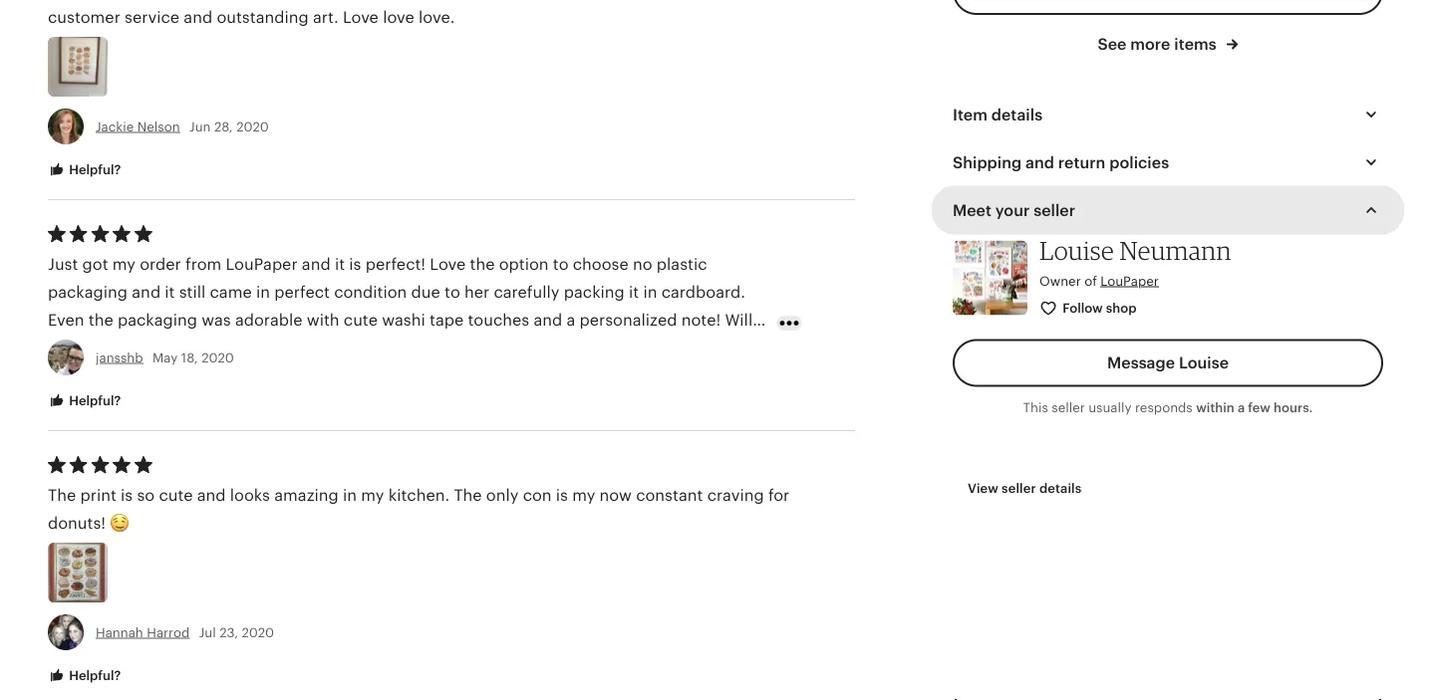 Task type: locate. For each thing, give the bounding box(es) containing it.
1 vertical spatial the
[[89, 311, 113, 329]]

0 horizontal spatial shop
[[274, 339, 311, 357]]

was
[[202, 311, 231, 329]]

a
[[567, 311, 576, 329], [1238, 401, 1245, 415]]

jul
[[199, 625, 216, 640]]

2 helpful? button from the top
[[33, 383, 136, 420]]

jansshb link
[[96, 350, 143, 365]]

jansshb
[[96, 350, 143, 365]]

adorable
[[235, 311, 303, 329]]

meet your seller button
[[935, 187, 1402, 234]]

packaging up keep
[[118, 311, 197, 329]]

1 helpful? button from the top
[[33, 152, 136, 189]]

28,
[[214, 119, 233, 134]]

packaging down got
[[48, 283, 128, 301]]

1 horizontal spatial to
[[445, 283, 460, 301]]

more right see
[[1131, 35, 1171, 53]]

1 horizontal spatial it
[[335, 255, 345, 273]]

2 vertical spatial seller
[[1002, 481, 1036, 496]]

owner
[[1040, 274, 1081, 289]]

0 horizontal spatial to
[[316, 339, 331, 357]]

packing
[[564, 283, 625, 301]]

choose
[[573, 255, 629, 273]]

shop
[[1106, 301, 1137, 316], [274, 339, 311, 357]]

shop down "adorable"
[[274, 339, 311, 357]]

a down packing in the top of the page
[[567, 311, 576, 329]]

0 horizontal spatial louise
[[1040, 235, 1114, 266]]

2 vertical spatial the
[[443, 339, 468, 357]]

1 helpful? from the top
[[66, 162, 121, 177]]

1 vertical spatial helpful? button
[[33, 383, 136, 420]]

0 vertical spatial details
[[992, 106, 1043, 124]]

louise neumann owner of loupaper
[[1040, 235, 1232, 289]]

and left still
[[132, 283, 161, 301]]

0 vertical spatial helpful? button
[[33, 152, 136, 189]]

in up "adorable"
[[256, 283, 270, 301]]

2 vertical spatial helpful? button
[[33, 658, 136, 695]]

1 horizontal spatial loupaper
[[1101, 274, 1159, 289]]

0 vertical spatial a
[[567, 311, 576, 329]]

cute
[[344, 311, 378, 329], [159, 486, 193, 504]]

23,
[[219, 625, 238, 640]]

it up "condition"
[[335, 255, 345, 273]]

0 horizontal spatial the
[[48, 486, 76, 504]]

order up still
[[140, 255, 181, 273]]

1 horizontal spatial cute
[[344, 311, 378, 329]]

1 vertical spatial more
[[381, 339, 421, 357]]

more inside just got my order from loupaper and it is perfect! love the option to choose no plastic packaging and it still came in perfect condition due to her carefully packing it in cardboard. even the packaging was adorable with cute washi tape touches and a personalized note! will definitely keep an eye on this shop to order more in the future!!
[[381, 339, 421, 357]]

the
[[470, 255, 495, 273], [89, 311, 113, 329], [443, 339, 468, 357]]

to right "option"
[[553, 255, 569, 273]]

helpful? button down definitely
[[33, 383, 136, 420]]

is right con
[[556, 486, 568, 504]]

cute down "condition"
[[344, 311, 378, 329]]

2 vertical spatial helpful?
[[66, 668, 121, 683]]

3 helpful? from the top
[[66, 668, 121, 683]]

with
[[307, 311, 340, 329]]

in down no
[[643, 283, 657, 301]]

my left now
[[572, 486, 595, 504]]

follow
[[1063, 301, 1103, 316]]

2020 right 23,
[[242, 625, 274, 640]]

it up personalized
[[629, 283, 639, 301]]

0 horizontal spatial is
[[121, 486, 133, 504]]

for
[[768, 486, 790, 504]]

0 vertical spatial cute
[[344, 311, 378, 329]]

0 vertical spatial seller
[[1034, 202, 1076, 220]]

message louise
[[1108, 354, 1229, 372]]

is inside just got my order from loupaper and it is perfect! love the option to choose no plastic packaging and it still came in perfect condition due to her carefully packing it in cardboard. even the packaging was adorable with cute washi tape touches and a personalized note! will definitely keep an eye on this shop to order more in the future!!
[[349, 255, 361, 273]]

hours.
[[1274, 401, 1313, 415]]

plastic
[[657, 255, 707, 273]]

0 horizontal spatial more
[[381, 339, 421, 357]]

0 horizontal spatial loupaper
[[226, 255, 298, 273]]

seller
[[1034, 202, 1076, 220], [1052, 401, 1085, 415], [1002, 481, 1036, 496]]

0 vertical spatial shop
[[1106, 301, 1137, 316]]

view
[[968, 481, 999, 496]]

the left only
[[454, 486, 482, 504]]

keep
[[123, 339, 160, 357]]

0 vertical spatial helpful?
[[66, 162, 121, 177]]

print
[[80, 486, 116, 504]]

and inside shipping and return policies dropdown button
[[1026, 154, 1055, 172]]

seller right your
[[1034, 202, 1076, 220]]

helpful?
[[66, 162, 121, 177], [66, 393, 121, 408], [66, 668, 121, 683]]

the up definitely
[[89, 311, 113, 329]]

helpful? down jansshb link
[[66, 393, 121, 408]]

louise inside louise neumann owner of loupaper
[[1040, 235, 1114, 266]]

in down tape
[[425, 339, 439, 357]]

2020 for 28,
[[236, 119, 269, 134]]

0 horizontal spatial it
[[165, 283, 175, 301]]

loupaper inside louise neumann owner of loupaper
[[1101, 274, 1159, 289]]

see more items
[[1098, 35, 1221, 53]]

order down with
[[335, 339, 377, 357]]

is up "condition"
[[349, 255, 361, 273]]

just got my order from loupaper and it is perfect! love the option to choose no plastic packaging and it still came in perfect condition due to her carefully packing it in cardboard. even the packaging was adorable with cute washi tape touches and a personalized note! will definitely keep an eye on this shop to order more in the future!!
[[48, 255, 753, 357]]

2 horizontal spatial my
[[572, 486, 595, 504]]

it
[[335, 255, 345, 273], [165, 283, 175, 301], [629, 283, 639, 301]]

2020 right the 28,
[[236, 119, 269, 134]]

louise neumann image
[[953, 241, 1028, 316]]

1 vertical spatial order
[[335, 339, 377, 357]]

1 vertical spatial cute
[[159, 486, 193, 504]]

2 horizontal spatial the
[[470, 255, 495, 273]]

0 horizontal spatial a
[[567, 311, 576, 329]]

con
[[523, 486, 552, 504]]

0 vertical spatial loupaper
[[226, 255, 298, 273]]

details inside dropdown button
[[992, 106, 1043, 124]]

0 vertical spatial the
[[470, 255, 495, 273]]

1 horizontal spatial a
[[1238, 401, 1245, 415]]

item details
[[953, 106, 1043, 124]]

2020 right 18,
[[201, 350, 234, 365]]

1 horizontal spatial shop
[[1106, 301, 1137, 316]]

is
[[349, 255, 361, 273], [121, 486, 133, 504], [556, 486, 568, 504]]

shop inside just got my order from loupaper and it is perfect! love the option to choose no plastic packaging and it still came in perfect condition due to her carefully packing it in cardboard. even the packaging was adorable with cute washi tape touches and a personalized note! will definitely keep an eye on this shop to order more in the future!!
[[274, 339, 311, 357]]

hannah harrod jul 23, 2020
[[96, 625, 274, 640]]

1 vertical spatial helpful?
[[66, 393, 121, 408]]

few
[[1248, 401, 1271, 415]]

louise up within on the bottom right
[[1179, 354, 1229, 372]]

2 horizontal spatial to
[[553, 255, 569, 273]]

seller for this seller usually responds within a few hours.
[[1052, 401, 1085, 415]]

and down carefully
[[534, 311, 563, 329]]

2 vertical spatial 2020
[[242, 625, 274, 640]]

1 horizontal spatial the
[[443, 339, 468, 357]]

louise up of
[[1040, 235, 1114, 266]]

follow shop
[[1063, 301, 1137, 316]]

1 vertical spatial shop
[[274, 339, 311, 357]]

helpful? button down hannah
[[33, 658, 136, 695]]

a left few at bottom right
[[1238, 401, 1245, 415]]

1 vertical spatial seller
[[1052, 401, 1085, 415]]

item details button
[[935, 91, 1402, 139]]

perfect
[[274, 283, 330, 301]]

more down washi
[[381, 339, 421, 357]]

the up donuts!
[[48, 486, 76, 504]]

and left the return
[[1026, 154, 1055, 172]]

jun
[[189, 119, 211, 134]]

my left kitchen.
[[361, 486, 384, 504]]

1 vertical spatial to
[[445, 283, 460, 301]]

1 vertical spatial louise
[[1179, 354, 1229, 372]]

1 horizontal spatial more
[[1131, 35, 1171, 53]]

the up her on the left of the page
[[470, 255, 495, 273]]

loupaper right of
[[1101, 274, 1159, 289]]

jackie nelson jun 28, 2020
[[96, 119, 269, 134]]

helpful? button down jackie
[[33, 152, 136, 189]]

cute right so
[[159, 486, 193, 504]]

and up "perfect"
[[302, 255, 331, 273]]

shop inside button
[[1106, 301, 1137, 316]]

details right item
[[992, 106, 1043, 124]]

1 horizontal spatial the
[[454, 486, 482, 504]]

in right amazing
[[343, 486, 357, 504]]

seller right this
[[1052, 401, 1085, 415]]

items
[[1175, 35, 1217, 53]]

1 horizontal spatial is
[[349, 255, 361, 273]]

0 vertical spatial 2020
[[236, 119, 269, 134]]

1 horizontal spatial louise
[[1179, 354, 1229, 372]]

may
[[153, 350, 178, 365]]

neumann
[[1120, 235, 1232, 266]]

your
[[996, 202, 1030, 220]]

shipping
[[953, 154, 1022, 172]]

personalized
[[580, 311, 677, 329]]

my right got
[[112, 255, 136, 273]]

1 horizontal spatial my
[[361, 486, 384, 504]]

0 vertical spatial louise
[[1040, 235, 1114, 266]]

cardboard.
[[662, 283, 746, 301]]

shop down 'loupaper' link
[[1106, 301, 1137, 316]]

seller right view
[[1002, 481, 1036, 496]]

0 horizontal spatial my
[[112, 255, 136, 273]]

helpful? button
[[33, 152, 136, 189], [33, 383, 136, 420], [33, 658, 136, 695]]

in inside the print is so cute and looks amazing in my kitchen. the only con is my now constant craving for donuts! 🤤
[[343, 486, 357, 504]]

1 vertical spatial packaging
[[118, 311, 197, 329]]

is left so
[[121, 486, 133, 504]]

now
[[600, 486, 632, 504]]

order
[[140, 255, 181, 273], [335, 339, 377, 357]]

1 horizontal spatial order
[[335, 339, 377, 357]]

view seller details link
[[953, 471, 1097, 507]]

packaging
[[48, 283, 128, 301], [118, 311, 197, 329]]

to left her on the left of the page
[[445, 283, 460, 301]]

this
[[242, 339, 270, 357]]

more
[[1131, 35, 1171, 53], [381, 339, 421, 357]]

details
[[992, 106, 1043, 124], [1040, 481, 1082, 496]]

2020
[[236, 119, 269, 134], [201, 350, 234, 365], [242, 625, 274, 640]]

loupaper up came at the top left of page
[[226, 255, 298, 273]]

louise inside button
[[1179, 354, 1229, 372]]

still
[[179, 283, 206, 301]]

1 vertical spatial loupaper
[[1101, 274, 1159, 289]]

it left still
[[165, 283, 175, 301]]

message
[[1108, 354, 1175, 372]]

looks
[[230, 486, 270, 504]]

shipping and return policies button
[[935, 139, 1402, 187]]

0 vertical spatial more
[[1131, 35, 1171, 53]]

and left looks
[[197, 486, 226, 504]]

0 horizontal spatial cute
[[159, 486, 193, 504]]

3 helpful? button from the top
[[33, 658, 136, 695]]

view details of this review photo by hannah harrod image
[[48, 543, 108, 603]]

helpful? down hannah
[[66, 668, 121, 683]]

the
[[48, 486, 76, 504], [454, 486, 482, 504]]

0 horizontal spatial order
[[140, 255, 181, 273]]

within
[[1196, 401, 1235, 415]]

details right view
[[1040, 481, 1082, 496]]

to down with
[[316, 339, 331, 357]]

amazing
[[274, 486, 339, 504]]

helpful? down jackie
[[66, 162, 121, 177]]

the down tape
[[443, 339, 468, 357]]

will
[[725, 311, 753, 329]]

to
[[553, 255, 569, 273], [445, 283, 460, 301], [316, 339, 331, 357]]



Task type: vqa. For each thing, say whether or not it's contained in the screenshot.
the bottommost more
yes



Task type: describe. For each thing, give the bounding box(es) containing it.
option
[[499, 255, 549, 273]]

touches
[[468, 311, 530, 329]]

item
[[953, 106, 988, 124]]

only
[[486, 486, 519, 504]]

follow shop button
[[1025, 290, 1154, 327]]

carefully
[[494, 283, 560, 301]]

perfect!
[[366, 255, 426, 273]]

no
[[633, 255, 653, 273]]

message louise button
[[953, 339, 1384, 387]]

condition
[[334, 283, 407, 301]]

2 helpful? from the top
[[66, 393, 121, 408]]

view seller details
[[968, 481, 1082, 496]]

meet your seller
[[953, 202, 1076, 220]]

responds
[[1135, 401, 1193, 415]]

kitchen.
[[389, 486, 450, 504]]

loupaper inside just got my order from loupaper and it is perfect! love the option to choose no plastic packaging and it still came in perfect condition due to her carefully packing it in cardboard. even the packaging was adorable with cute washi tape touches and a personalized note! will definitely keep an eye on this shop to order more in the future!!
[[226, 255, 298, 273]]

washi
[[382, 311, 425, 329]]

1 the from the left
[[48, 486, 76, 504]]

more inside the "see more items" link
[[1131, 35, 1171, 53]]

my inside just got my order from loupaper and it is perfect! love the option to choose no plastic packaging and it still came in perfect condition due to her carefully packing it in cardboard. even the packaging was adorable with cute washi tape touches and a personalized note! will definitely keep an eye on this shop to order more in the future!!
[[112, 255, 136, 273]]

helpful? button for hannah harrod
[[33, 658, 136, 695]]

2 the from the left
[[454, 486, 482, 504]]

love
[[430, 255, 466, 273]]

0 vertical spatial to
[[553, 255, 569, 273]]

just
[[48, 255, 78, 273]]

eye
[[187, 339, 214, 357]]

helpful? for jackie nelson jun 28, 2020
[[66, 162, 121, 177]]

see
[[1098, 35, 1127, 53]]

0 vertical spatial packaging
[[48, 283, 128, 301]]

craving
[[707, 486, 764, 504]]

usually
[[1089, 401, 1132, 415]]

nelson
[[137, 119, 180, 134]]

this seller usually responds within a few hours.
[[1023, 401, 1313, 415]]

jackie nelson link
[[96, 119, 180, 134]]

on
[[218, 339, 238, 357]]

the print is so cute and looks amazing in my kitchen. the only con is my now constant craving for donuts! 🤤
[[48, 486, 790, 532]]

even
[[48, 311, 84, 329]]

shipping and return policies
[[953, 154, 1169, 172]]

2 horizontal spatial it
[[629, 283, 639, 301]]

jackie
[[96, 119, 134, 134]]

jansshb may 18, 2020
[[96, 350, 234, 365]]

hannah
[[96, 625, 143, 640]]

view details of this review photo by jackie nelson image
[[48, 37, 108, 97]]

this
[[1023, 401, 1049, 415]]

loupaper link
[[1101, 274, 1159, 289]]

policies
[[1110, 154, 1169, 172]]

future!!
[[472, 339, 528, 357]]

of
[[1085, 274, 1097, 289]]

helpful? for hannah harrod jul 23, 2020
[[66, 668, 121, 683]]

from
[[185, 255, 222, 273]]

seller inside dropdown button
[[1034, 202, 1076, 220]]

harrod
[[147, 625, 190, 640]]

2020 for 23,
[[242, 625, 274, 640]]

definitely
[[48, 339, 119, 357]]

cute inside just got my order from loupaper and it is perfect! love the option to choose no plastic packaging and it still came in perfect condition due to her carefully packing it in cardboard. even the packaging was adorable with cute washi tape touches and a personalized note! will definitely keep an eye on this shop to order more in the future!!
[[344, 311, 378, 329]]

got
[[82, 255, 108, 273]]

return
[[1059, 154, 1106, 172]]

0 horizontal spatial the
[[89, 311, 113, 329]]

so
[[137, 486, 155, 504]]

1 vertical spatial details
[[1040, 481, 1082, 496]]

1 vertical spatial a
[[1238, 401, 1245, 415]]

1 vertical spatial 2020
[[201, 350, 234, 365]]

due
[[411, 283, 440, 301]]

an
[[164, 339, 183, 357]]

note!
[[682, 311, 721, 329]]

see more items link
[[1098, 33, 1239, 55]]

meet
[[953, 202, 992, 220]]

18,
[[181, 350, 198, 365]]

🤤
[[110, 514, 126, 532]]

constant
[[636, 486, 703, 504]]

cute inside the print is so cute and looks amazing in my kitchen. the only con is my now constant craving for donuts! 🤤
[[159, 486, 193, 504]]

2 horizontal spatial is
[[556, 486, 568, 504]]

and inside the print is so cute and looks amazing in my kitchen. the only con is my now constant craving for donuts! 🤤
[[197, 486, 226, 504]]

0 vertical spatial order
[[140, 255, 181, 273]]

seller for view seller details
[[1002, 481, 1036, 496]]

helpful? button for jackie nelson
[[33, 152, 136, 189]]

hannah harrod link
[[96, 625, 190, 640]]

her
[[465, 283, 490, 301]]

came
[[210, 283, 252, 301]]

tape
[[430, 311, 464, 329]]

2 vertical spatial to
[[316, 339, 331, 357]]

a inside just got my order from loupaper and it is perfect! love the option to choose no plastic packaging and it still came in perfect condition due to her carefully packing it in cardboard. even the packaging was adorable with cute washi tape touches and a personalized note! will definitely keep an eye on this shop to order more in the future!!
[[567, 311, 576, 329]]



